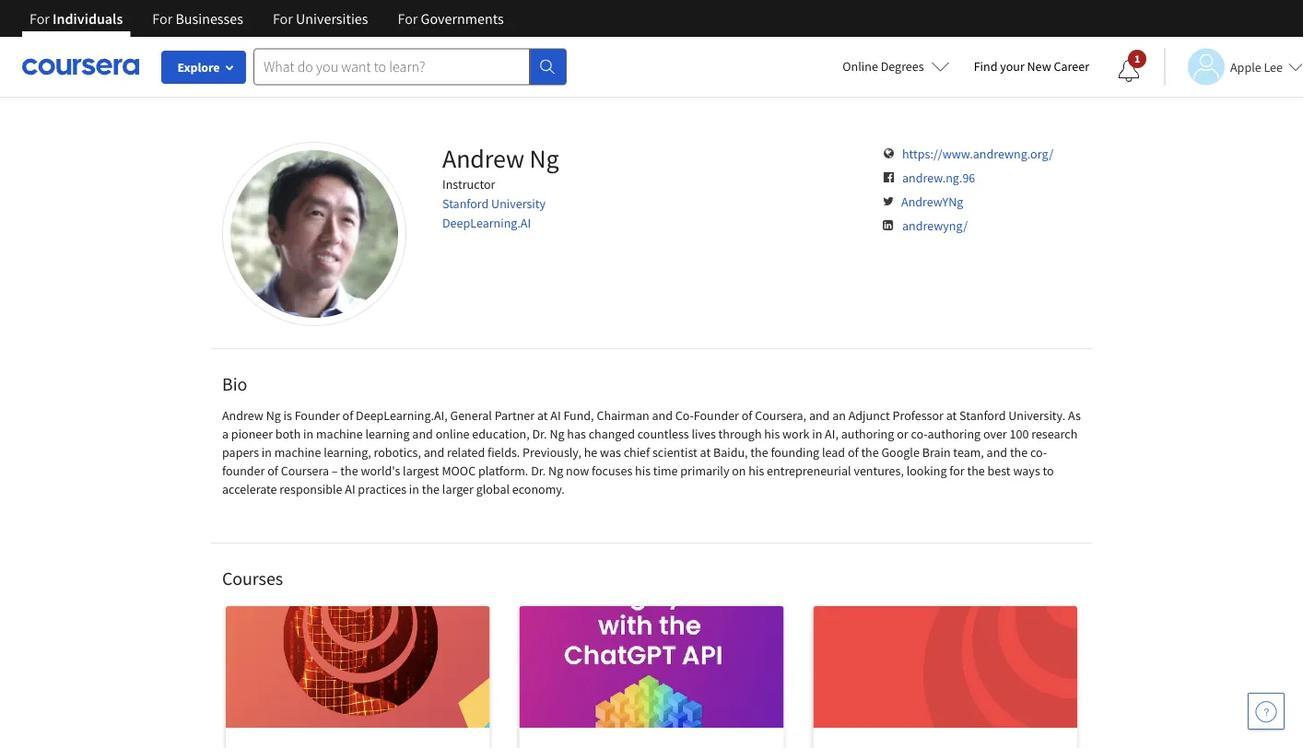 Task type: locate. For each thing, give the bounding box(es) containing it.
chairman
[[597, 407, 650, 424]]

machine up "coursera"
[[274, 444, 321, 461]]

general
[[450, 407, 492, 424]]

time
[[653, 463, 678, 479]]

0 vertical spatial ai
[[551, 407, 561, 424]]

the up ventures,
[[861, 444, 879, 461]]

of right lead
[[848, 444, 859, 461]]

economy.
[[512, 481, 565, 498]]

founder
[[295, 407, 340, 424], [694, 407, 739, 424]]

https://www.andrewng.org/ link
[[903, 146, 1054, 162]]

1 horizontal spatial stanford
[[960, 407, 1006, 424]]

team,
[[954, 444, 984, 461]]

andrewyng/ link
[[903, 218, 968, 234]]

the
[[751, 444, 769, 461], [861, 444, 879, 461], [1010, 444, 1028, 461], [341, 463, 358, 479], [968, 463, 985, 479], [422, 481, 440, 498]]

his down chief
[[635, 463, 651, 479]]

2 for from the left
[[152, 9, 173, 28]]

research
[[1032, 426, 1078, 443]]

baidu,
[[714, 444, 748, 461]]

0 vertical spatial co-
[[911, 426, 928, 443]]

andrew inside andrew ng is founder of deeplearning.ai, general partner at ai fund, chairman and co-founder of coursera, and an adjunct professor at stanford university. as a pioneer both in machine learning and online education, dr. ng has changed countless lives through his work in ai, authoring or co-authoring over 100 research papers in machine learning, robotics, and related fields. previously, he was chief scientist at baidu, the founding lead of the google brain team, and the co- founder of coursera – the world's largest mooc platform. dr. ng now focuses his time primarily on his entrepreneurial ventures, looking for the best ways to accelerate responsible ai practices in the larger global economy.
[[222, 407, 264, 424]]

help center image
[[1256, 701, 1278, 723]]

1 horizontal spatial founder
[[694, 407, 739, 424]]

1 vertical spatial stanford
[[960, 407, 1006, 424]]

of up 'learning,'
[[343, 407, 353, 424]]

1 vertical spatial machine
[[274, 444, 321, 461]]

coursera image
[[22, 52, 139, 81]]

learning,
[[324, 444, 371, 461]]

at right the partner
[[537, 407, 548, 424]]

andrew.ng.96 link
[[903, 170, 976, 186]]

online
[[843, 58, 878, 75]]

machine
[[316, 426, 363, 443], [274, 444, 321, 461]]

1 founder from the left
[[295, 407, 340, 424]]

0 horizontal spatial andrew
[[222, 407, 264, 424]]

andrew for andrew ng instructor stanford university deeplearning.ai
[[443, 142, 525, 175]]

in left the ai,
[[812, 426, 823, 443]]

ng up university
[[530, 142, 559, 175]]

brain
[[923, 444, 951, 461]]

1 vertical spatial andrew
[[222, 407, 264, 424]]

and down deeplearning.ai,
[[412, 426, 433, 443]]

1 button
[[1104, 49, 1155, 93]]

stanford down instructor
[[443, 195, 489, 212]]

stanford up over
[[960, 407, 1006, 424]]

related
[[447, 444, 485, 461]]

andrew up pioneer on the bottom of the page
[[222, 407, 264, 424]]

for businesses
[[152, 9, 243, 28]]

career
[[1054, 58, 1090, 75]]

bio
[[222, 373, 247, 396]]

countless
[[638, 426, 689, 443]]

ng up the previously,
[[550, 426, 565, 443]]

https://www.andrewng.org/
[[903, 146, 1054, 162]]

scientist
[[653, 444, 698, 461]]

his
[[765, 426, 780, 443], [635, 463, 651, 479], [749, 463, 765, 479]]

and
[[652, 407, 673, 424], [809, 407, 830, 424], [412, 426, 433, 443], [424, 444, 445, 461], [987, 444, 1008, 461]]

now
[[566, 463, 589, 479]]

ng
[[530, 142, 559, 175], [266, 407, 281, 424], [550, 426, 565, 443], [549, 463, 564, 479]]

at up the primarily at the right bottom of page
[[700, 444, 711, 461]]

1 for from the left
[[30, 9, 50, 28]]

he
[[584, 444, 598, 461]]

0 horizontal spatial stanford
[[443, 195, 489, 212]]

co- right or
[[911, 426, 928, 443]]

None search field
[[254, 48, 567, 85]]

businesses
[[176, 9, 243, 28]]

founder right "is"
[[295, 407, 340, 424]]

at
[[537, 407, 548, 424], [947, 407, 957, 424], [700, 444, 711, 461]]

ng left "is"
[[266, 407, 281, 424]]

co-
[[911, 426, 928, 443], [1031, 444, 1047, 461]]

apple lee button
[[1164, 48, 1304, 85]]

for individuals
[[30, 9, 123, 28]]

0 vertical spatial andrew
[[443, 142, 525, 175]]

best
[[988, 463, 1011, 479]]

1 vertical spatial ai
[[345, 481, 355, 498]]

mooc
[[442, 463, 476, 479]]

banner navigation
[[15, 0, 519, 37]]

andrew up instructor
[[443, 142, 525, 175]]

online
[[436, 426, 470, 443]]

1 horizontal spatial at
[[700, 444, 711, 461]]

both
[[276, 426, 301, 443]]

dr.
[[532, 426, 547, 443], [531, 463, 546, 479]]

the down largest
[[422, 481, 440, 498]]

find your new career
[[974, 58, 1090, 75]]

ai left practices
[[345, 481, 355, 498]]

for left individuals
[[30, 9, 50, 28]]

0 vertical spatial stanford
[[443, 195, 489, 212]]

authoring down adjunct
[[841, 426, 895, 443]]

deeplearning.ai link
[[443, 215, 531, 231]]

authoring up the team,
[[928, 426, 981, 443]]

1 horizontal spatial authoring
[[928, 426, 981, 443]]

3 for from the left
[[273, 9, 293, 28]]

is
[[284, 407, 292, 424]]

dr. up the previously,
[[532, 426, 547, 443]]

for left businesses
[[152, 9, 173, 28]]

larger
[[442, 481, 474, 498]]

on
[[732, 463, 746, 479]]

and down over
[[987, 444, 1008, 461]]

find
[[974, 58, 998, 75]]

deeplearning.ai,
[[356, 407, 448, 424]]

co- up to at the bottom right of the page
[[1031, 444, 1047, 461]]

find your new career link
[[965, 55, 1099, 78]]

andrewyng
[[902, 194, 964, 210]]

degrees
[[881, 58, 924, 75]]

andrew inside the 'andrew ng instructor stanford university deeplearning.ai'
[[443, 142, 525, 175]]

pioneer
[[231, 426, 273, 443]]

authoring
[[841, 426, 895, 443], [928, 426, 981, 443]]

4 for from the left
[[398, 9, 418, 28]]

or
[[897, 426, 909, 443]]

of
[[343, 407, 353, 424], [742, 407, 753, 424], [848, 444, 859, 461], [268, 463, 278, 479]]

robotics,
[[374, 444, 421, 461]]

ai,
[[825, 426, 839, 443]]

0 horizontal spatial at
[[537, 407, 548, 424]]

instructor
[[443, 176, 495, 193]]

and left an
[[809, 407, 830, 424]]

google
[[882, 444, 920, 461]]

for
[[30, 9, 50, 28], [152, 9, 173, 28], [273, 9, 293, 28], [398, 9, 418, 28]]

explore
[[177, 59, 220, 76]]

ng down the previously,
[[549, 463, 564, 479]]

100
[[1010, 426, 1029, 443]]

2 authoring from the left
[[928, 426, 981, 443]]

0 horizontal spatial founder
[[295, 407, 340, 424]]

–
[[332, 463, 338, 479]]

0 horizontal spatial co-
[[911, 426, 928, 443]]

papers
[[222, 444, 259, 461]]

lives
[[692, 426, 716, 443]]

of up through
[[742, 407, 753, 424]]

apple
[[1231, 59, 1262, 75]]

1 horizontal spatial andrew
[[443, 142, 525, 175]]

0 horizontal spatial authoring
[[841, 426, 895, 443]]

professor
[[893, 407, 944, 424]]

dr. up economy.
[[531, 463, 546, 479]]

university.
[[1009, 407, 1066, 424]]

world's
[[361, 463, 400, 479]]

learning
[[366, 426, 410, 443]]

ai
[[551, 407, 561, 424], [345, 481, 355, 498]]

founder up the lives
[[694, 407, 739, 424]]

as
[[1068, 407, 1081, 424]]

the right for
[[968, 463, 985, 479]]

for left universities on the left top
[[273, 9, 293, 28]]

machine up 'learning,'
[[316, 426, 363, 443]]

for up what do you want to learn? text field
[[398, 9, 418, 28]]

ai left fund, at the bottom of the page
[[551, 407, 561, 424]]

1 horizontal spatial co-
[[1031, 444, 1047, 461]]

at right 'professor'
[[947, 407, 957, 424]]



Task type: vqa. For each thing, say whether or not it's contained in the screenshot.
Recently Viewed Products Carousel Element
no



Task type: describe. For each thing, give the bounding box(es) containing it.
lee
[[1264, 59, 1283, 75]]

2 horizontal spatial at
[[947, 407, 957, 424]]

looking
[[907, 463, 947, 479]]

online degrees
[[843, 58, 924, 75]]

of right 'founder' at the left bottom
[[268, 463, 278, 479]]

over
[[984, 426, 1007, 443]]

for for businesses
[[152, 9, 173, 28]]

his down 'coursera,'
[[765, 426, 780, 443]]

work
[[783, 426, 810, 443]]

has
[[567, 426, 586, 443]]

profile image
[[222, 142, 407, 326]]

deeplearning.ai
[[443, 215, 531, 231]]

focuses
[[592, 463, 633, 479]]

stanford inside andrew ng is founder of deeplearning.ai, general partner at ai fund, chairman and co-founder of coursera, and an adjunct professor at stanford university. as a pioneer both in machine learning and online education, dr. ng has changed countless lives through his work in ai, authoring or co-authoring over 100 research papers in machine learning, robotics, and related fields. previously, he was chief scientist at baidu, the founding lead of the google brain team, and the co- founder of coursera – the world's largest mooc platform. dr. ng now focuses his time primarily on his entrepreneurial ventures, looking for the best ways to accelerate responsible ai practices in the larger global economy.
[[960, 407, 1006, 424]]

global
[[476, 481, 510, 498]]

coursera
[[281, 463, 329, 479]]

education,
[[472, 426, 530, 443]]

show notifications image
[[1118, 60, 1140, 82]]

new
[[1028, 58, 1052, 75]]

courses
[[222, 567, 283, 590]]

founder
[[222, 463, 265, 479]]

previously,
[[523, 444, 582, 461]]

adjunct
[[849, 407, 890, 424]]

for governments
[[398, 9, 504, 28]]

governments
[[421, 9, 504, 28]]

was
[[600, 444, 621, 461]]

accelerate
[[222, 481, 277, 498]]

andrew ng instructor stanford university deeplearning.ai
[[443, 142, 559, 231]]

the down through
[[751, 444, 769, 461]]

entrepreneurial
[[767, 463, 852, 479]]

1 vertical spatial co-
[[1031, 444, 1047, 461]]

0 vertical spatial dr.
[[532, 426, 547, 443]]

What do you want to learn? text field
[[254, 48, 530, 85]]

2 founder from the left
[[694, 407, 739, 424]]

1 horizontal spatial ai
[[551, 407, 561, 424]]

university
[[491, 195, 546, 212]]

individuals
[[53, 9, 123, 28]]

for for individuals
[[30, 9, 50, 28]]

in right both
[[303, 426, 314, 443]]

ng inside the 'andrew ng instructor stanford university deeplearning.ai'
[[530, 142, 559, 175]]

apple lee
[[1231, 59, 1283, 75]]

stanford university link
[[443, 195, 546, 212]]

andrewyng/
[[903, 218, 968, 234]]

and up largest
[[424, 444, 445, 461]]

largest
[[403, 463, 439, 479]]

co-
[[676, 407, 694, 424]]

for for universities
[[273, 9, 293, 28]]

responsible
[[280, 481, 342, 498]]

in down largest
[[409, 481, 419, 498]]

andrew.ng.96
[[903, 170, 976, 186]]

lead
[[822, 444, 846, 461]]

the right "–"
[[341, 463, 358, 479]]

in down pioneer on the bottom of the page
[[262, 444, 272, 461]]

your
[[1000, 58, 1025, 75]]

changed
[[589, 426, 635, 443]]

ways
[[1014, 463, 1041, 479]]

coursera,
[[755, 407, 807, 424]]

platform.
[[478, 463, 529, 479]]

for for governments
[[398, 9, 418, 28]]

0 vertical spatial machine
[[316, 426, 363, 443]]

primarily
[[681, 463, 730, 479]]

universities
[[296, 9, 368, 28]]

andrew for andrew ng is founder of deeplearning.ai, general partner at ai fund, chairman and co-founder of coursera, and an adjunct professor at stanford university. as a pioneer both in machine learning and online education, dr. ng has changed countless lives through his work in ai, authoring or co-authoring over 100 research papers in machine learning, robotics, and related fields. previously, he was chief scientist at baidu, the founding lead of the google brain team, and the co- founder of coursera – the world's largest mooc platform. dr. ng now focuses his time primarily on his entrepreneurial ventures, looking for the best ways to accelerate responsible ai practices in the larger global economy.
[[222, 407, 264, 424]]

chief
[[624, 444, 650, 461]]

stanford inside the 'andrew ng instructor stanford university deeplearning.ai'
[[443, 195, 489, 212]]

practices
[[358, 481, 407, 498]]

explore button
[[161, 51, 246, 84]]

for
[[950, 463, 965, 479]]

and up countless at bottom
[[652, 407, 673, 424]]

0 horizontal spatial ai
[[345, 481, 355, 498]]

fund,
[[564, 407, 594, 424]]

1 authoring from the left
[[841, 426, 895, 443]]

online degrees button
[[828, 46, 965, 87]]

for universities
[[273, 9, 368, 28]]

fields.
[[488, 444, 520, 461]]

1 vertical spatial dr.
[[531, 463, 546, 479]]

partner
[[495, 407, 535, 424]]

founding
[[771, 444, 820, 461]]

1
[[1135, 52, 1141, 66]]

through
[[719, 426, 762, 443]]

the down 100
[[1010, 444, 1028, 461]]

an
[[833, 407, 846, 424]]

andrewyng link
[[902, 194, 964, 210]]

his right on
[[749, 463, 765, 479]]

ventures,
[[854, 463, 904, 479]]



